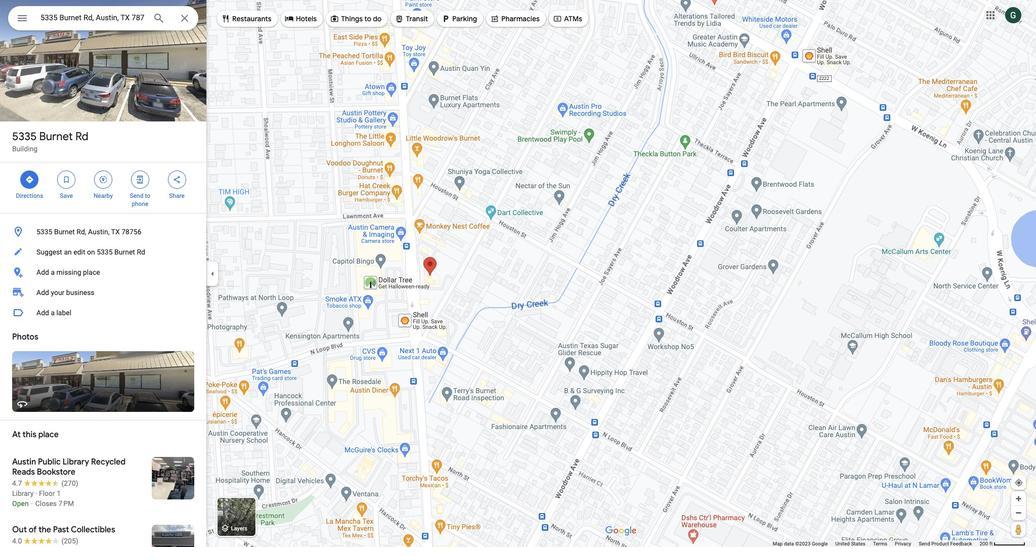 Task type: locate. For each thing, give the bounding box(es) containing it.
footer containing map data ©2023 google
[[773, 541, 980, 547]]

 restaurants
[[221, 13, 272, 24]]

place down on
[[83, 268, 100, 276]]

a inside "add a missing place" button
[[51, 268, 55, 276]]

map data ©2023 google
[[773, 541, 828, 547]]

to up phone
[[145, 192, 150, 199]]

a left label
[[51, 309, 55, 317]]

send product feedback
[[919, 541, 973, 547]]

5335 burnet rd main content
[[0, 0, 207, 547]]

5335 inside 5335 burnet rd building
[[12, 130, 37, 144]]

4.7 stars 270 reviews image
[[12, 478, 78, 488]]

2 vertical spatial 5335
[[97, 248, 113, 256]]


[[490, 13, 500, 24]]

a
[[51, 268, 55, 276], [51, 309, 55, 317]]

send inside send to phone
[[130, 192, 143, 199]]

5335 right on
[[97, 248, 113, 256]]

5335 burnet rd, austin, tx 78756 button
[[0, 222, 207, 242]]

terms button
[[873, 541, 888, 547]]

place
[[83, 268, 100, 276], [38, 430, 59, 440]]

 things to do
[[330, 13, 382, 24]]

add left label
[[36, 309, 49, 317]]

your
[[51, 289, 64, 297]]

add for add a label
[[36, 309, 49, 317]]

5335 burnet rd, austin, tx 78756
[[36, 228, 141, 236]]

send for send to phone
[[130, 192, 143, 199]]

business
[[66, 289, 94, 297]]

floor
[[39, 489, 55, 498]]

hotels
[[296, 14, 317, 23]]

send
[[130, 192, 143, 199], [919, 541, 931, 547]]

1 vertical spatial burnet
[[54, 228, 75, 236]]

0 vertical spatial to
[[365, 14, 372, 23]]


[[25, 174, 34, 185]]

a inside "add a label" button
[[51, 309, 55, 317]]

rd,
[[77, 228, 86, 236]]

parking
[[453, 14, 477, 23]]

add your business link
[[0, 282, 207, 303]]

to left do at the left of page
[[365, 14, 372, 23]]

add a label button
[[0, 303, 207, 323]]

1 vertical spatial to
[[145, 192, 150, 199]]

2 add from the top
[[36, 289, 49, 297]]

map
[[773, 541, 783, 547]]

2 a from the top
[[51, 309, 55, 317]]


[[172, 174, 181, 185]]

0 horizontal spatial rd
[[75, 130, 88, 144]]

1 vertical spatial 5335
[[36, 228, 52, 236]]


[[99, 174, 108, 185]]

7 pm
[[58, 500, 74, 508]]

collapse side panel image
[[207, 268, 218, 279]]

0 vertical spatial send
[[130, 192, 143, 199]]

out
[[12, 525, 27, 535]]

a left missing on the left of page
[[51, 268, 55, 276]]

austin,
[[88, 228, 110, 236]]

directions
[[16, 192, 43, 199]]

to
[[365, 14, 372, 23], [145, 192, 150, 199]]

burnet down 78756
[[114, 248, 135, 256]]

1 vertical spatial send
[[919, 541, 931, 547]]

1 vertical spatial rd
[[137, 248, 145, 256]]

library
[[63, 457, 89, 467], [12, 489, 34, 498]]

library · floor 1 open ⋅ closes 7 pm
[[12, 489, 74, 508]]

library up '(270)'
[[63, 457, 89, 467]]

united
[[836, 541, 850, 547]]

send inside button
[[919, 541, 931, 547]]

burnet for rd
[[39, 130, 73, 144]]

1 vertical spatial add
[[36, 289, 49, 297]]

0 horizontal spatial library
[[12, 489, 34, 498]]

place right this
[[38, 430, 59, 440]]

send up phone
[[130, 192, 143, 199]]

restaurants
[[232, 14, 272, 23]]

0 horizontal spatial place
[[38, 430, 59, 440]]

add a missing place
[[36, 268, 100, 276]]

1 horizontal spatial rd
[[137, 248, 145, 256]]

1 horizontal spatial library
[[63, 457, 89, 467]]

None field
[[40, 12, 145, 24]]

5335 up building
[[12, 130, 37, 144]]

layers
[[231, 526, 247, 532]]

0 vertical spatial a
[[51, 268, 55, 276]]

past
[[53, 525, 69, 535]]

at
[[12, 430, 21, 440]]

to inside  things to do
[[365, 14, 372, 23]]

add left your
[[36, 289, 49, 297]]

google account: greg robinson  
(robinsongreg175@gmail.com) image
[[1006, 7, 1022, 23]]

1 add from the top
[[36, 268, 49, 276]]

2 vertical spatial burnet
[[114, 248, 135, 256]]

burnet left the rd,
[[54, 228, 75, 236]]

5335 up suggest
[[36, 228, 52, 236]]

5335 inside "button"
[[36, 228, 52, 236]]

add down suggest
[[36, 268, 49, 276]]

burnet up 
[[39, 130, 73, 144]]


[[62, 174, 71, 185]]

add for add a missing place
[[36, 268, 49, 276]]

200 ft button
[[980, 541, 1026, 547]]

library up open
[[12, 489, 34, 498]]

1 vertical spatial library
[[12, 489, 34, 498]]


[[441, 13, 451, 24]]

privacy
[[895, 541, 912, 547]]

product
[[932, 541, 950, 547]]

2 vertical spatial add
[[36, 309, 49, 317]]

feedback
[[951, 541, 973, 547]]

none field inside 5335 burnet rd, austin, tx 78756 field
[[40, 12, 145, 24]]

to inside send to phone
[[145, 192, 150, 199]]

⋅
[[30, 500, 34, 508]]

 hotels
[[285, 13, 317, 24]]

(205)
[[61, 537, 78, 545]]

ft
[[990, 541, 993, 547]]

of
[[29, 525, 37, 535]]

5335 for rd
[[12, 130, 37, 144]]

0 vertical spatial place
[[83, 268, 100, 276]]

 parking
[[441, 13, 477, 24]]

0 horizontal spatial send
[[130, 192, 143, 199]]

suggest
[[36, 248, 62, 256]]

0 vertical spatial library
[[63, 457, 89, 467]]

0 vertical spatial add
[[36, 268, 49, 276]]

3 add from the top
[[36, 309, 49, 317]]

1 horizontal spatial send
[[919, 541, 931, 547]]

©2023
[[796, 541, 811, 547]]

collectibles
[[71, 525, 115, 535]]

privacy button
[[895, 541, 912, 547]]

0 horizontal spatial to
[[145, 192, 150, 199]]

1 horizontal spatial place
[[83, 268, 100, 276]]

 search field
[[8, 6, 198, 32]]

78756
[[122, 228, 141, 236]]

0 vertical spatial 5335
[[12, 130, 37, 144]]

add your business
[[36, 289, 94, 297]]

1 a from the top
[[51, 268, 55, 276]]

5335 for rd,
[[36, 228, 52, 236]]

add a label
[[36, 309, 71, 317]]

send left product
[[919, 541, 931, 547]]

burnet inside 5335 burnet rd building
[[39, 130, 73, 144]]

5335
[[12, 130, 37, 144], [36, 228, 52, 236], [97, 248, 113, 256]]

save
[[60, 192, 73, 199]]

data
[[784, 541, 794, 547]]

add a missing place button
[[0, 262, 207, 282]]

burnet inside "button"
[[54, 228, 75, 236]]

public
[[38, 457, 61, 467]]

open
[[12, 500, 29, 508]]

0 vertical spatial burnet
[[39, 130, 73, 144]]

footer
[[773, 541, 980, 547]]

0 vertical spatial rd
[[75, 130, 88, 144]]

1 vertical spatial a
[[51, 309, 55, 317]]

rd inside button
[[137, 248, 145, 256]]

united states
[[836, 541, 866, 547]]

1 horizontal spatial to
[[365, 14, 372, 23]]

send to phone
[[130, 192, 150, 208]]


[[136, 174, 145, 185]]

1
[[57, 489, 61, 498]]

united states button
[[836, 541, 866, 547]]



Task type: vqa. For each thing, say whether or not it's contained in the screenshot.


Task type: describe. For each thing, give the bounding box(es) containing it.
200 ft
[[980, 541, 993, 547]]

4.0 stars 205 reviews image
[[12, 536, 78, 546]]

4.0
[[12, 537, 22, 545]]

out of the past collectibles
[[12, 525, 115, 535]]

(270)
[[61, 479, 78, 487]]

on
[[87, 248, 95, 256]]

transit
[[406, 14, 428, 23]]

label
[[56, 309, 71, 317]]

google maps element
[[0, 0, 1037, 547]]

recycled
[[91, 457, 126, 467]]

send for send product feedback
[[919, 541, 931, 547]]

google
[[812, 541, 828, 547]]

5335 inside button
[[97, 248, 113, 256]]

burnet for rd,
[[54, 228, 75, 236]]

building
[[12, 145, 38, 153]]

zoom in image
[[1015, 495, 1023, 503]]

 atms
[[553, 13, 583, 24]]

library inside austin public library recycled reads bookstore
[[63, 457, 89, 467]]

things
[[341, 14, 363, 23]]

missing
[[56, 268, 81, 276]]

actions for 5335 burnet rd region
[[0, 162, 207, 213]]

bookstore
[[37, 467, 75, 477]]

the
[[39, 525, 51, 535]]

show street view coverage image
[[1012, 522, 1026, 537]]


[[16, 11, 28, 25]]

do
[[373, 14, 382, 23]]

footer inside the google maps element
[[773, 541, 980, 547]]

phone
[[132, 200, 148, 208]]

rd inside 5335 burnet rd building
[[75, 130, 88, 144]]

5335 Burnet Rd, Austin, TX 78756 field
[[8, 6, 198, 30]]

 pharmacies
[[490, 13, 540, 24]]

nearby
[[94, 192, 113, 199]]

edit
[[73, 248, 85, 256]]

a for missing
[[51, 268, 55, 276]]

200
[[980, 541, 989, 547]]

add for add your business
[[36, 289, 49, 297]]


[[221, 13, 230, 24]]

at this place
[[12, 430, 59, 440]]

show your location image
[[1015, 478, 1024, 487]]

photos
[[12, 332, 38, 342]]

reads
[[12, 467, 35, 477]]

burnet inside button
[[114, 248, 135, 256]]

5335 burnet rd building
[[12, 130, 88, 153]]

suggest an edit on 5335 burnet rd button
[[0, 242, 207, 262]]

send product feedback button
[[919, 541, 973, 547]]

library inside library · floor 1 open ⋅ closes 7 pm
[[12, 489, 34, 498]]

atms
[[564, 14, 583, 23]]

tx
[[111, 228, 120, 236]]

·
[[35, 489, 37, 498]]

suggest an edit on 5335 burnet rd
[[36, 248, 145, 256]]

terms
[[873, 541, 888, 547]]

austin public library recycled reads bookstore
[[12, 457, 126, 477]]

zoom out image
[[1015, 509, 1023, 517]]

pharmacies
[[502, 14, 540, 23]]


[[330, 13, 339, 24]]

place inside "add a missing place" button
[[83, 268, 100, 276]]

closes
[[35, 500, 57, 508]]

share
[[169, 192, 185, 199]]

4.7
[[12, 479, 22, 487]]

a for label
[[51, 309, 55, 317]]

states
[[852, 541, 866, 547]]

 button
[[8, 6, 36, 32]]

 transit
[[395, 13, 428, 24]]

austin
[[12, 457, 36, 467]]

1 vertical spatial place
[[38, 430, 59, 440]]


[[553, 13, 562, 24]]


[[285, 13, 294, 24]]


[[395, 13, 404, 24]]



